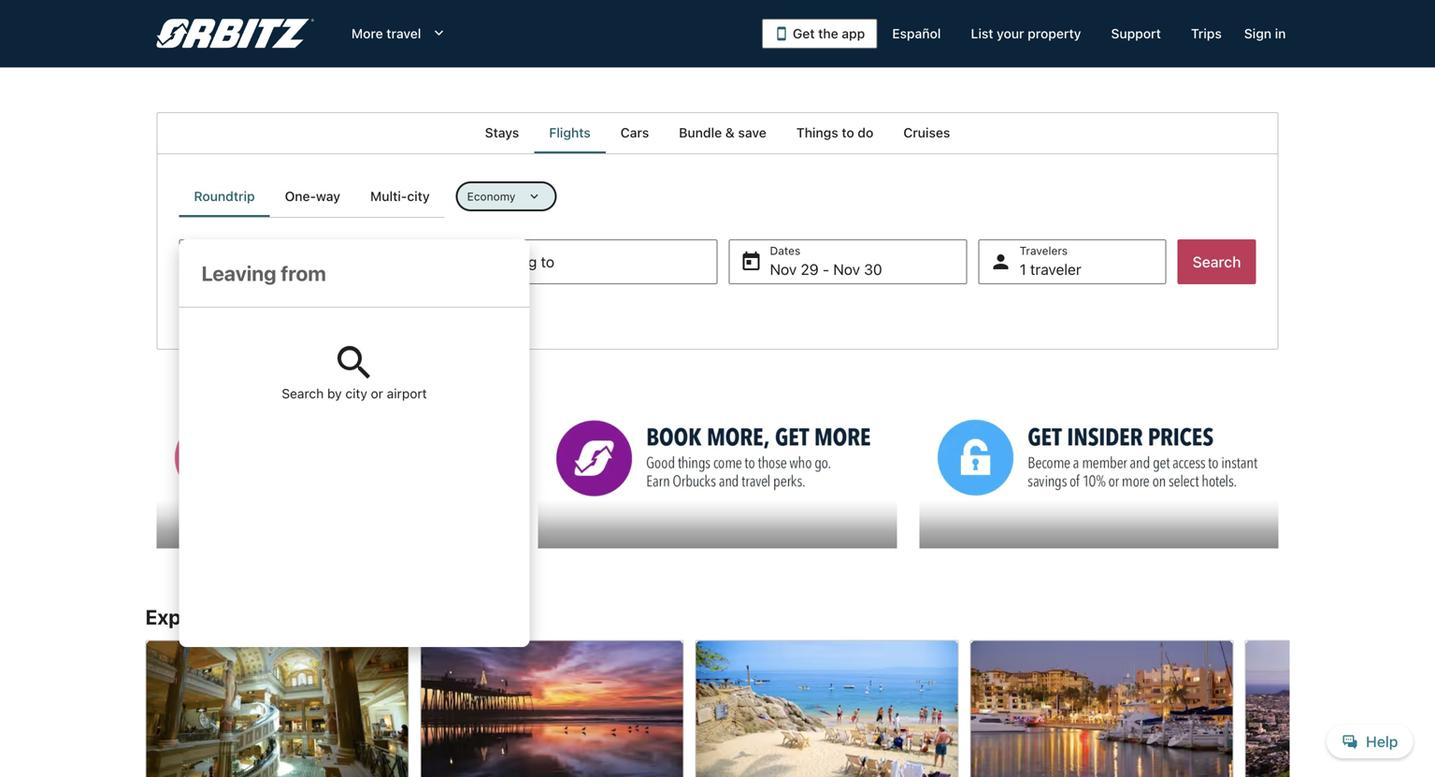 Task type: locate. For each thing, give the bounding box(es) containing it.
more travel button
[[337, 17, 463, 51]]

flights link
[[534, 112, 606, 153]]

2 add from the left
[[354, 304, 378, 319]]

español button
[[878, 17, 956, 51]]

0 vertical spatial in
[[1276, 26, 1287, 41]]

0 horizontal spatial city
[[346, 386, 367, 401]]

1 horizontal spatial opens in a new window image
[[537, 395, 554, 412]]

one-way link
[[270, 176, 356, 217]]

more
[[352, 26, 383, 41]]

support
[[1112, 26, 1162, 41]]

one-
[[285, 188, 316, 204]]

to inside tab list
[[842, 125, 855, 140]]

traveler
[[1031, 261, 1082, 278]]

economy
[[467, 190, 516, 203]]

a for car
[[382, 304, 389, 319]]

roundtrip
[[194, 188, 255, 204]]

your
[[997, 26, 1025, 41]]

1 nov from the left
[[770, 261, 797, 278]]

city left economy
[[407, 188, 430, 204]]

add
[[203, 304, 228, 319], [354, 304, 378, 319]]

1 vertical spatial in
[[278, 605, 296, 629]]

1 horizontal spatial add
[[354, 304, 378, 319]]

tab list
[[157, 112, 1279, 153], [179, 176, 445, 217]]

add a place to stay
[[203, 304, 319, 319]]

1 vertical spatial tab list
[[179, 176, 445, 217]]

search by city or airport
[[282, 386, 427, 401]]

to left do
[[842, 125, 855, 140]]

nov left 29
[[770, 261, 797, 278]]

travel
[[387, 26, 421, 41]]

1 horizontal spatial in
[[1276, 26, 1287, 41]]

0 horizontal spatial opens in a new window image
[[156, 395, 173, 412]]

add left place at the top left of the page
[[203, 304, 228, 319]]

explore stays in trending destinations
[[145, 605, 505, 629]]

in right stays
[[278, 605, 296, 629]]

1 horizontal spatial nov
[[834, 261, 861, 278]]

1 horizontal spatial search
[[1193, 253, 1242, 271]]

cars
[[621, 125, 649, 140]]

&
[[726, 125, 735, 140]]

1 vertical spatial to
[[278, 304, 290, 319]]

search button
[[1178, 239, 1257, 284]]

2 opens in a new window image from the left
[[537, 395, 554, 412]]

0 horizontal spatial in
[[278, 605, 296, 629]]

search
[[1193, 253, 1242, 271], [282, 386, 324, 401]]

30
[[865, 261, 883, 278]]

0 vertical spatial city
[[407, 188, 430, 204]]

list your property
[[971, 26, 1082, 41]]

cruises link
[[889, 112, 966, 153]]

download the app button image
[[775, 26, 789, 41]]

to left stay at the top left of the page
[[278, 304, 290, 319]]

list your property link
[[956, 17, 1097, 51]]

search inside search button
[[1193, 253, 1242, 271]]

city left or
[[346, 386, 367, 401]]

bundle
[[679, 125, 722, 140]]

stays
[[485, 125, 519, 140]]

0 horizontal spatial nov
[[770, 261, 797, 278]]

a left 'car'
[[382, 304, 389, 319]]

add left 'car'
[[354, 304, 378, 319]]

the
[[819, 26, 839, 41]]

bundle & save link
[[664, 112, 782, 153]]

1 add from the left
[[203, 304, 228, 319]]

sign
[[1245, 26, 1272, 41]]

city
[[407, 188, 430, 204], [346, 386, 367, 401]]

1 a from the left
[[231, 304, 238, 319]]

0 horizontal spatial search
[[282, 386, 324, 401]]

0 vertical spatial search
[[1193, 253, 1242, 271]]

nov
[[770, 261, 797, 278], [834, 261, 861, 278]]

get the app
[[793, 26, 866, 41]]

in right sign
[[1276, 26, 1287, 41]]

airport
[[387, 386, 427, 401]]

1 vertical spatial search
[[282, 386, 324, 401]]

to
[[842, 125, 855, 140], [278, 304, 290, 319]]

0 horizontal spatial a
[[231, 304, 238, 319]]

0 horizontal spatial to
[[278, 304, 290, 319]]

place
[[242, 304, 274, 319]]

0 horizontal spatial add
[[203, 304, 228, 319]]

1 traveler button
[[979, 239, 1167, 284]]

2 a from the left
[[382, 304, 389, 319]]

nov right -
[[834, 261, 861, 278]]

0 vertical spatial tab list
[[157, 112, 1279, 153]]

1 horizontal spatial city
[[407, 188, 430, 204]]

way
[[316, 188, 341, 204]]

a left place at the top left of the page
[[231, 304, 238, 319]]

add for add a car
[[354, 304, 378, 319]]

a
[[231, 304, 238, 319], [382, 304, 389, 319]]

add for add a place to stay
[[203, 304, 228, 319]]

opens in a new window image
[[156, 395, 173, 412], [537, 395, 554, 412]]

in
[[1276, 26, 1287, 41], [278, 605, 296, 629]]

1 horizontal spatial a
[[382, 304, 389, 319]]

1 horizontal spatial to
[[842, 125, 855, 140]]

2 nov from the left
[[834, 261, 861, 278]]

0 vertical spatial to
[[842, 125, 855, 140]]

search for search
[[1193, 253, 1242, 271]]

tab list containing roundtrip
[[179, 176, 445, 217]]

more travel
[[352, 26, 421, 41]]

las vegas featuring interior views image
[[145, 640, 409, 777]]

show next card image
[[1279, 734, 1302, 757]]

car
[[392, 304, 412, 319]]

list
[[971, 26, 994, 41]]

things to do
[[797, 125, 874, 140]]

stays link
[[470, 112, 534, 153]]



Task type: describe. For each thing, give the bounding box(es) containing it.
trending
[[300, 605, 381, 629]]

cruises
[[904, 125, 951, 140]]

1 vertical spatial city
[[346, 386, 367, 401]]

explore stays in trending destinations main content
[[0, 112, 1436, 777]]

Leaving from text field
[[179, 239, 530, 307]]

economy button
[[456, 181, 557, 211]]

add a car
[[354, 304, 412, 319]]

support link
[[1097, 17, 1177, 51]]

search for search by city or airport
[[282, 386, 324, 401]]

trips link
[[1177, 17, 1237, 51]]

sign in
[[1245, 26, 1287, 41]]

property
[[1028, 26, 1082, 41]]

español
[[893, 26, 942, 41]]

save
[[739, 125, 767, 140]]

sign in button
[[1237, 17, 1294, 51]]

bundle & save
[[679, 125, 767, 140]]

things
[[797, 125, 839, 140]]

in inside dropdown button
[[1276, 26, 1287, 41]]

nov 29 - nov 30
[[770, 261, 883, 278]]

cars link
[[606, 112, 664, 153]]

pismo beach featuring a sunset, views and tropical scenes image
[[420, 640, 684, 777]]

app
[[842, 26, 866, 41]]

1
[[1020, 261, 1027, 278]]

in inside main content
[[278, 605, 296, 629]]

city inside tab list
[[407, 188, 430, 204]]

marina cabo san lucas which includes a marina, a coastal town and night scenes image
[[971, 640, 1234, 777]]

nov 29 - nov 30 button
[[729, 239, 968, 284]]

29
[[801, 261, 819, 278]]

or
[[371, 386, 383, 401]]

puerto vallarta showing a beach, general coastal views and kayaking or canoeing image
[[696, 640, 959, 777]]

roundtrip link
[[179, 176, 270, 217]]

get the app link
[[762, 19, 878, 49]]

tab list containing stays
[[157, 112, 1279, 153]]

trips
[[1192, 26, 1222, 41]]

multi-city link
[[356, 176, 445, 217]]

multi-
[[371, 188, 407, 204]]

show previous card image
[[134, 734, 157, 757]]

explore
[[145, 605, 218, 629]]

1 opens in a new window image from the left
[[156, 395, 173, 412]]

by
[[327, 386, 342, 401]]

things to do link
[[782, 112, 889, 153]]

stays
[[222, 605, 274, 629]]

a for place
[[231, 304, 238, 319]]

stay
[[294, 304, 319, 319]]

destinations
[[386, 605, 505, 629]]

1 traveler
[[1020, 261, 1082, 278]]

flights
[[549, 125, 591, 140]]

orbitz logo image
[[157, 19, 314, 49]]

-
[[823, 261, 830, 278]]

multi-city
[[371, 188, 430, 204]]

do
[[858, 125, 874, 140]]

one-way
[[285, 188, 341, 204]]

get
[[793, 26, 815, 41]]



Task type: vqa. For each thing, say whether or not it's contained in the screenshot.
2nd America
no



